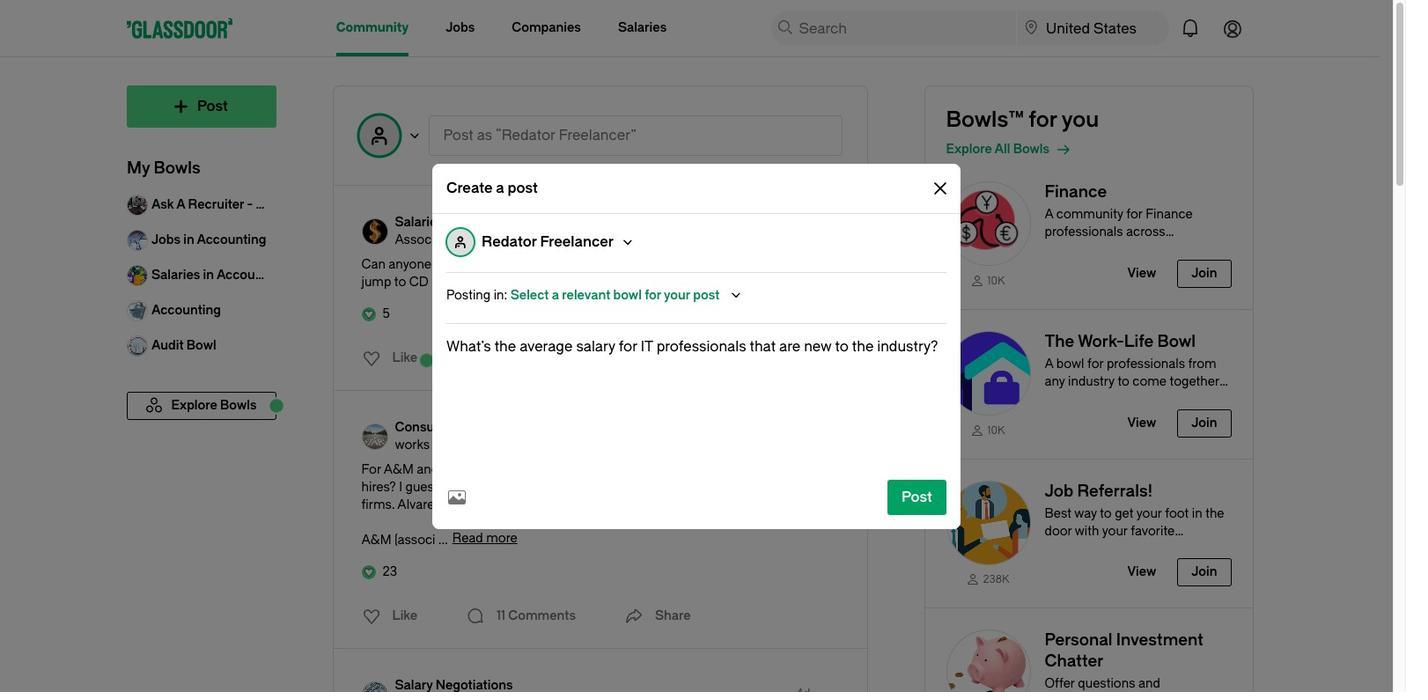 Task type: describe. For each thing, give the bounding box(es) containing it.
3
[[497, 351, 504, 366]]

non-
[[749, 462, 778, 477]]

ready
[[782, 257, 814, 272]]

unsure
[[444, 480, 484, 495]]

following
[[507, 462, 560, 477]]

1 vertical spatial mba
[[709, 480, 737, 495]]

salaries in advertising & marketing link
[[395, 214, 605, 232]]

for left the your
[[645, 288, 662, 303]]

companies link
[[512, 0, 581, 56]]

11 comments
[[497, 609, 576, 624]]

toogle identity image for salaries
[[362, 218, 388, 245]]

...
[[438, 533, 448, 548]]

please
[[435, 257, 473, 272]]

redator freelancer
[[482, 233, 614, 250]]

me
[[497, 257, 516, 272]]

i
[[399, 480, 403, 495]]

posting
[[447, 288, 491, 303]]

and
[[417, 462, 439, 477]]

for a&m and ap, are the following most accurate base salaries for non-mba hires? i guess unsure what delta there is between mba/non mba hires at these firms. alvarez & marsal alixpartners a&m (associ ...
[[362, 462, 819, 548]]

jobs link
[[446, 0, 475, 56]]

market?
[[520, 275, 568, 290]]

explore
[[947, 142, 993, 157]]

Search text field
[[792, 11, 989, 46]]

freelancer
[[540, 233, 614, 250]]

bowls
[[1014, 142, 1050, 157]]

2 horizontal spatial is
[[769, 257, 779, 272]]

explore all bowls
[[947, 142, 1050, 157]]

delta
[[518, 480, 547, 495]]

redator freelancer button
[[433, 214, 961, 270]]

10k for 10k link for first 10k button from the bottom of the page
[[988, 424, 1006, 437]]

tell
[[476, 257, 494, 272]]

ap,
[[441, 462, 460, 477]]

like for 23
[[392, 609, 418, 624]]

salaries
[[682, 462, 727, 477]]

hires?
[[362, 480, 396, 495]]

select
[[511, 288, 549, 303]]

Share your experience or get advice from other professionals. text field
[[447, 338, 947, 466]]

companies
[[512, 20, 581, 35]]

the inside for a&m and ap, are the following most accurate base salaries for non-mba hires? i guess unsure what delta there is between mba/non mba hires at these firms. alvarez & marsal alixpartners a&m (associ ...
[[485, 462, 504, 477]]

create
[[447, 179, 493, 196]]

2 10k button from the top
[[925, 310, 1253, 459]]

salary
[[572, 257, 606, 272]]

community link
[[336, 0, 409, 56]]

cd
[[409, 275, 429, 290]]

alvarez
[[398, 498, 441, 513]]

read more
[[453, 531, 518, 546]]

alixpartners
[[498, 498, 569, 513]]

redator
[[482, 233, 537, 250]]

what inside for a&m and ap, are the following most accurate base salaries for non-mba hires? i guess unsure what delta there is between mba/non mba hires at these firms. alvarez & marsal alixpartners a&m (associ ...
[[487, 480, 515, 495]]

mba/non
[[650, 480, 706, 495]]

bowls™ for you
[[947, 107, 1100, 132]]

consulting
[[395, 420, 461, 435]]

& inside for a&m and ap, are the following most accurate base salaries for non-mba hires? i guess unsure what delta there is between mba/non mba hires at these firms. alvarez & marsal alixpartners a&m (associ ...
[[444, 498, 453, 513]]

0 vertical spatial to
[[817, 257, 829, 272]]

for
[[362, 462, 381, 477]]

all
[[995, 142, 1011, 157]]

marsal
[[456, 498, 495, 513]]

salaries in advertising & marketing
[[395, 215, 605, 230]]

for up bowls
[[1029, 107, 1058, 132]]

salaries for salaries in advertising & marketing
[[395, 215, 444, 230]]

238k button
[[925, 459, 1253, 608]]

salaries link
[[618, 0, 667, 56]]

marketing
[[544, 215, 605, 230]]

2 horizontal spatial the
[[550, 257, 569, 272]]

Location text field
[[1040, 11, 1160, 46]]

10k link for first 10k button from the top
[[947, 273, 1031, 288]]

consulting exit opportunities link
[[395, 419, 573, 437]]

most
[[563, 462, 593, 477]]

for inside for a&m and ap, are the following most accurate base salaries for non-mba hires? i guess unsure what delta there is between mba/non mba hires at these firms. alvarez & marsal alixpartners a&m (associ ...
[[730, 462, 746, 477]]

these
[[786, 480, 819, 495]]

in inside can anyone please tell me what the salary band is for an acd/art that is ready to jump to cd in the chicago market?
[[432, 275, 442, 290]]

acd/art
[[691, 257, 740, 272]]

posting in: select a relevant bowl for your post
[[447, 288, 720, 303]]

exit
[[464, 420, 487, 435]]

can anyone please tell me what the salary band is for an acd/art that is ready to jump to cd in the chicago market?
[[362, 257, 829, 290]]

chicago
[[467, 275, 517, 290]]

create a post
[[447, 179, 538, 196]]

base
[[651, 462, 679, 477]]



Task type: locate. For each thing, give the bounding box(es) containing it.
between
[[596, 480, 647, 495]]

what up market?
[[519, 257, 547, 272]]

like down 23
[[392, 609, 418, 624]]

1 horizontal spatial salaries
[[618, 20, 667, 35]]

what inside can anyone please tell me what the salary band is for an acd/art that is ready to jump to cd in the chicago market?
[[519, 257, 547, 272]]

accurate
[[596, 462, 648, 477]]

bowls™
[[947, 107, 1024, 132]]

toogle identity image up the can
[[362, 218, 388, 245]]

at
[[772, 480, 783, 495]]

is inside for a&m and ap, are the following most accurate base salaries for non-mba hires? i guess unsure what delta there is between mba/non mba hires at these firms. alvarez & marsal alixpartners a&m (associ ...
[[584, 480, 593, 495]]

hires
[[741, 480, 769, 495]]

10k for 10k link for first 10k button from the top
[[988, 275, 1006, 287]]

1 vertical spatial in
[[432, 275, 442, 290]]

you
[[1062, 107, 1100, 132]]

mba down salaries
[[709, 480, 737, 495]]

a&m up i
[[384, 462, 414, 477]]

0 vertical spatial a
[[496, 179, 505, 196]]

11
[[497, 609, 506, 624]]

post
[[508, 179, 538, 196], [693, 288, 720, 303]]

&
[[532, 215, 541, 230], [444, 498, 453, 513]]

opportunities
[[490, 420, 573, 435]]

a right select
[[552, 288, 559, 303]]

0 vertical spatial 10k link
[[947, 273, 1031, 288]]

238k
[[984, 574, 1010, 586]]

2 10k link from the top
[[947, 423, 1031, 437]]

1 horizontal spatial in
[[447, 215, 458, 230]]

to left cd
[[394, 275, 406, 290]]

a
[[496, 179, 505, 196], [552, 288, 559, 303]]

0 horizontal spatial what
[[487, 480, 515, 495]]

in right cd
[[432, 275, 442, 290]]

0 vertical spatial mba
[[778, 462, 807, 477]]

0 horizontal spatial a
[[496, 179, 505, 196]]

1 10k link from the top
[[947, 273, 1031, 288]]

0 vertical spatial like
[[392, 351, 418, 366]]

toogle identity image inside the redator freelancer dropdown button
[[447, 228, 475, 256]]

a right the create
[[496, 179, 505, 196]]

toogle identity image
[[362, 218, 388, 245], [447, 228, 475, 256], [362, 424, 388, 450]]

1 vertical spatial the
[[445, 275, 464, 290]]

the down please
[[445, 275, 464, 290]]

& up redator freelancer
[[532, 215, 541, 230]]

comments right 11
[[509, 609, 576, 624]]

read
[[453, 531, 483, 546]]

is
[[642, 257, 651, 272], [769, 257, 779, 272], [584, 480, 593, 495]]

0 vertical spatial a&m
[[384, 462, 414, 477]]

jump
[[362, 275, 391, 290]]

1 vertical spatial post
[[693, 288, 720, 303]]

toogle identity image up for
[[362, 424, 388, 450]]

is right that
[[769, 257, 779, 272]]

for up hires
[[730, 462, 746, 477]]

0 vertical spatial post
[[508, 179, 538, 196]]

can
[[362, 257, 386, 272]]

comments for 3 comments
[[507, 351, 575, 366]]

jobs
[[446, 20, 475, 35]]

more
[[486, 531, 518, 546]]

10k button
[[925, 160, 1253, 309], [925, 310, 1253, 459]]

toogle identity image up please
[[447, 228, 475, 256]]

2 10k from the top
[[988, 424, 1006, 437]]

1 like from the top
[[392, 351, 418, 366]]

post up salaries in advertising & marketing
[[508, 179, 538, 196]]

a&m
[[384, 462, 414, 477], [362, 533, 392, 548]]

community
[[336, 20, 409, 35]]

1 vertical spatial &
[[444, 498, 453, 513]]

1 10k from the top
[[988, 275, 1006, 287]]

1 horizontal spatial what
[[519, 257, 547, 272]]

1 horizontal spatial &
[[532, 215, 541, 230]]

in:
[[494, 288, 508, 303]]

anyone
[[389, 257, 432, 272]]

0 vertical spatial what
[[519, 257, 547, 272]]

mba up the these
[[778, 462, 807, 477]]

read more button
[[453, 531, 518, 546]]

a&m up 23
[[362, 533, 392, 548]]

1 horizontal spatial is
[[642, 257, 651, 272]]

the
[[550, 257, 569, 272], [445, 275, 464, 290], [485, 462, 504, 477]]

advertising
[[460, 215, 529, 230]]

1 10k button from the top
[[925, 160, 1253, 309]]

like up consulting
[[392, 351, 418, 366]]

0 horizontal spatial in
[[432, 275, 442, 290]]

1 horizontal spatial post
[[693, 288, 720, 303]]

0 vertical spatial the
[[550, 257, 569, 272]]

toogle identity image for consulting
[[362, 424, 388, 450]]

(associ
[[395, 533, 436, 548]]

& down unsure
[[444, 498, 453, 513]]

0 horizontal spatial the
[[445, 275, 464, 290]]

the right are
[[485, 462, 504, 477]]

the up market?
[[550, 257, 569, 272]]

bowl
[[614, 288, 642, 303]]

for
[[1029, 107, 1058, 132], [654, 257, 671, 272], [645, 288, 662, 303], [730, 462, 746, 477]]

1 horizontal spatial a
[[552, 288, 559, 303]]

1 vertical spatial a
[[552, 288, 559, 303]]

consulting exit opportunities
[[395, 420, 573, 435]]

1 vertical spatial what
[[487, 480, 515, 495]]

band
[[609, 257, 639, 272]]

3 comments
[[497, 351, 575, 366]]

your
[[664, 288, 691, 303]]

1 horizontal spatial to
[[817, 257, 829, 272]]

1 vertical spatial like
[[392, 609, 418, 624]]

0 horizontal spatial to
[[394, 275, 406, 290]]

mba
[[778, 462, 807, 477], [709, 480, 737, 495]]

0 horizontal spatial mba
[[709, 480, 737, 495]]

23
[[383, 565, 397, 580]]

that
[[743, 257, 766, 272]]

toogle identity image
[[362, 682, 388, 692]]

like
[[392, 351, 418, 366], [392, 609, 418, 624]]

2 vertical spatial the
[[485, 462, 504, 477]]

0 horizontal spatial salaries
[[395, 215, 444, 230]]

238k link
[[947, 572, 1031, 587]]

to
[[817, 257, 829, 272], [394, 275, 406, 290]]

is down most
[[584, 480, 593, 495]]

guess
[[406, 480, 441, 495]]

for left an
[[654, 257, 671, 272]]

salaries for salaries
[[618, 20, 667, 35]]

0 vertical spatial 10k button
[[925, 160, 1253, 309]]

in
[[447, 215, 458, 230], [432, 275, 442, 290]]

1 vertical spatial 10k
[[988, 424, 1006, 437]]

what up marsal
[[487, 480, 515, 495]]

explore all bowls link
[[947, 139, 1253, 160]]

2 like from the top
[[392, 609, 418, 624]]

what
[[519, 257, 547, 272], [487, 480, 515, 495]]

there
[[550, 480, 581, 495]]

1 vertical spatial salaries
[[395, 215, 444, 230]]

1 vertical spatial 10k link
[[947, 423, 1031, 437]]

is right the band
[[642, 257, 651, 272]]

in down the create
[[447, 215, 458, 230]]

0 vertical spatial comments
[[507, 351, 575, 366]]

0 horizontal spatial &
[[444, 498, 453, 513]]

comments right 3 in the left of the page
[[507, 351, 575, 366]]

0 vertical spatial &
[[532, 215, 541, 230]]

like for 5
[[392, 351, 418, 366]]

post right the your
[[693, 288, 720, 303]]

5
[[383, 307, 390, 322]]

relevant
[[562, 288, 611, 303]]

comments
[[507, 351, 575, 366], [509, 609, 576, 624]]

1 horizontal spatial mba
[[778, 462, 807, 477]]

0 horizontal spatial is
[[584, 480, 593, 495]]

1 vertical spatial comments
[[509, 609, 576, 624]]

1 vertical spatial to
[[394, 275, 406, 290]]

1 vertical spatial a&m
[[362, 533, 392, 548]]

0 vertical spatial 10k
[[988, 275, 1006, 287]]

an
[[674, 257, 688, 272]]

1 horizontal spatial the
[[485, 462, 504, 477]]

1 vertical spatial 10k button
[[925, 310, 1253, 459]]

firms.
[[362, 498, 395, 513]]

to right ready on the top of the page
[[817, 257, 829, 272]]

0 horizontal spatial post
[[508, 179, 538, 196]]

10k link for first 10k button from the bottom of the page
[[947, 423, 1031, 437]]

10k
[[988, 275, 1006, 287], [988, 424, 1006, 437]]

for inside can anyone please tell me what the salary band is for an acd/art that is ready to jump to cd in the chicago market?
[[654, 257, 671, 272]]

0 vertical spatial in
[[447, 215, 458, 230]]

0 vertical spatial salaries
[[618, 20, 667, 35]]

comments for 11 comments
[[509, 609, 576, 624]]

are
[[463, 462, 482, 477]]



Task type: vqa. For each thing, say whether or not it's contained in the screenshot.
Job at the bottom left of the page
no



